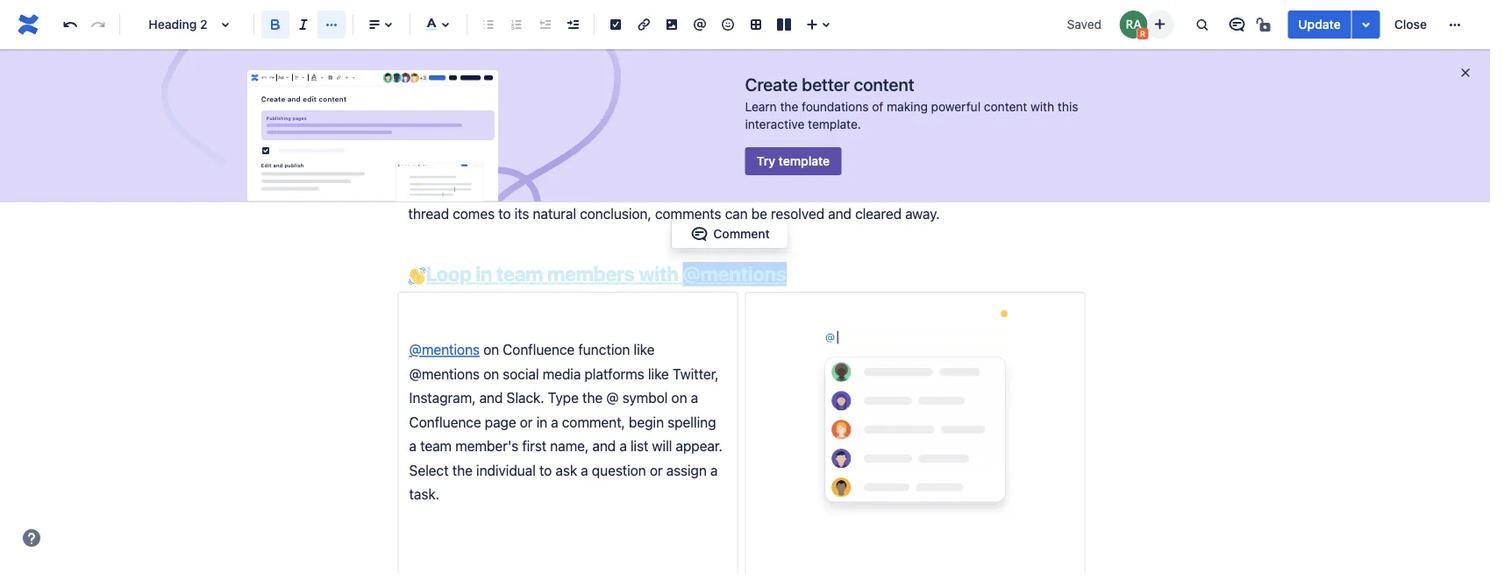 Task type: vqa. For each thing, say whether or not it's contained in the screenshot.
Layouts icon
yes



Task type: describe. For each thing, give the bounding box(es) containing it.
undo image
[[261, 71, 268, 85]]

inline
[[482, 38, 515, 55]]

on down add image, video, or file
[[671, 38, 687, 55]]

heading
[[149, 17, 197, 32]]

pages
[[292, 116, 307, 121]]

help image
[[21, 528, 42, 549]]

a right assign
[[710, 462, 718, 479]]

1 horizontal spatial with
[[639, 262, 679, 286]]

try
[[757, 154, 775, 168]]

1 vertical spatial @mentions
[[409, 342, 480, 358]]

the inside create better content learn the foundations of making powerful content with this interactive template.
[[780, 100, 798, 114]]

comment button
[[678, 223, 780, 245]]

more formatting image
[[321, 14, 342, 35]]

better
[[802, 74, 850, 94]]

numbered list ⌘⇧7 image
[[506, 14, 527, 35]]

will inside 'on confluence function like @mentions on social media platforms like twitter, instagram, and slack. type the @ symbol on a confluence page or in a comment, begin spelling a team member's first name, and a list will appear. select the individual to ask a question or assign a task.'
[[652, 438, 672, 455]]

comment
[[713, 227, 770, 241]]

more image
[[1445, 14, 1466, 35]]

a up "select"
[[409, 438, 417, 455]]

1 vertical spatial can
[[725, 205, 748, 222]]

a inside team members with permission to access the page can respond to any comment. plus, when a comment thread comes to its natural conclusion, comments can be resolved and cleared away.
[[996, 181, 1004, 198]]

chevron down image for text color icon
[[318, 71, 326, 85]]

name,
[[550, 438, 589, 455]]

undo ⌘z image
[[60, 14, 81, 35]]

ruby anderson image
[[1119, 11, 1148, 39]]

icon
[[863, 38, 890, 55]]

list
[[630, 438, 649, 455]]

loop in team members with @mentions
[[426, 262, 787, 286]]

in inside 'on confluence function like @mentions on social media platforms like twitter, instagram, and slack. type the @ symbol on a confluence page or in a comment, begin spelling a team member's first name, and a list will appear. select the individual to ask a question or assign a task.'
[[536, 414, 547, 431]]

align left image
[[364, 14, 385, 35]]

assign
[[666, 462, 707, 479]]

no restrictions image
[[1255, 14, 1276, 35]]

@
[[606, 390, 619, 407]]

create and edit content
[[261, 95, 347, 103]]

0 horizontal spatial content
[[319, 95, 347, 103]]

the down 'mention' 'image'
[[690, 38, 711, 55]]

close button
[[1384, 11, 1438, 39]]

symbol
[[622, 390, 668, 407]]

edit
[[261, 162, 272, 168]]

interactive
[[745, 117, 805, 132]]

2
[[200, 17, 208, 32]]

publishing pages
[[266, 116, 307, 121]]

try template button
[[745, 147, 842, 175]]

a left list
[[619, 438, 627, 455]]

appear. inside 'on confluence function like @mentions on social media platforms like twitter, instagram, and slack. type the @ symbol on a confluence page or in a comment, begin spelling a team member's first name, and a list will appear. select the individual to ask a question or assign a task.'
[[676, 438, 723, 455]]

create for better
[[745, 74, 798, 94]]

align left image
[[293, 71, 300, 85]]

on left social
[[483, 366, 499, 382]]

0 vertical spatial @mentions
[[683, 262, 787, 286]]

comment inside team members with permission to access the page can respond to any comment. plus, when a comment thread comes to its natural conclusion, comments can be resolved and cleared away.
[[1007, 181, 1067, 198]]

first
[[522, 438, 547, 455]]

powerful
[[931, 100, 981, 114]]

to inside 'on confluence function like @mentions on social media platforms like twitter, instagram, and slack. type the @ symbol on a confluence page or in a comment, begin spelling a team member's first name, and a list will appear. select the individual to ask a question or assign a task.'
[[539, 462, 552, 479]]

0 vertical spatial confluence
[[503, 342, 575, 358]]

0 vertical spatial like
[[634, 342, 655, 358]]

this
[[1058, 100, 1078, 114]]

leave
[[427, 38, 460, 55]]

text style image
[[277, 71, 285, 85]]

be
[[751, 205, 767, 222]]

slack.
[[507, 390, 544, 407]]

thread
[[408, 205, 449, 222]]

+3
[[419, 74, 426, 81]]

update
[[1298, 17, 1341, 32]]

platforms
[[584, 366, 644, 382]]

1 vertical spatial confluence
[[409, 414, 481, 431]]

and inside team members with permission to access the page can respond to any comment. plus, when a comment thread comes to its natural conclusion, comments can be resolved and cleared away.
[[828, 205, 852, 222]]

media
[[543, 366, 581, 382]]

link image
[[633, 14, 654, 35]]

layouts image
[[774, 14, 795, 35]]

and right edit
[[273, 162, 283, 168]]

indent tab image
[[562, 14, 583, 35]]

comment icon image
[[1226, 14, 1248, 35]]

the inside team members with permission to access the page can respond to any comment. plus, when a comment thread comes to its natural conclusion, comments can be resolved and cleared away.
[[675, 181, 695, 198]]

template
[[779, 154, 830, 168]]

question
[[592, 462, 646, 479]]

bullet list ⌘⇧8 image
[[478, 14, 499, 35]]

italic ⌘i image
[[293, 14, 314, 35]]

0 horizontal spatial comment
[[800, 38, 860, 55]]

instagram,
[[409, 390, 476, 407]]

try template
[[757, 154, 830, 168]]

action item image
[[605, 14, 626, 35]]

a right the ask
[[581, 462, 588, 479]]

and down table icon
[[749, 38, 773, 55]]

on up spelling
[[671, 390, 687, 407]]

a down type
[[551, 414, 558, 431]]

an
[[463, 38, 479, 55]]

dismiss image
[[1459, 66, 1473, 80]]

bold ⌘b image
[[265, 14, 286, 35]]

its
[[515, 205, 529, 222]]

social
[[503, 366, 539, 382]]

task.
[[409, 486, 439, 503]]

0 vertical spatial comment,
[[519, 38, 582, 55]]

the left @
[[582, 390, 603, 407]]

0 vertical spatial can
[[734, 181, 757, 198]]

template.
[[808, 117, 861, 132]]

cleared
[[855, 205, 902, 222]]

individual
[[476, 462, 536, 479]]

emoji image
[[717, 14, 739, 35]]

1 vertical spatial like
[[648, 366, 669, 382]]

checkbox image
[[259, 144, 273, 158]]

of
[[872, 100, 884, 114]]

spelling
[[668, 414, 716, 431]]

text
[[643, 38, 667, 55]]

0 horizontal spatial in
[[476, 262, 492, 286]]



Task type: locate. For each thing, give the bounding box(es) containing it.
with down comments
[[639, 262, 679, 286]]

comment, down outdent ⇧tab image
[[519, 38, 582, 55]]

create up learn
[[745, 74, 798, 94]]

content
[[854, 74, 915, 94], [319, 95, 347, 103], [984, 100, 1027, 114]]

a down twitter,
[[691, 390, 698, 407]]

can up be
[[734, 181, 757, 198]]

@mentions down comment button
[[683, 262, 787, 286]]

invite to edit image
[[1149, 14, 1170, 35]]

comments
[[655, 205, 721, 222]]

on confluence function like @mentions on social media platforms like twitter, instagram, and slack. type the @ symbol on a confluence page or in a comment, begin spelling a team member's first name, and a list will appear. select the individual to ask a question or assign a task.
[[409, 342, 726, 503]]

redo ⌘⇧z image
[[88, 14, 109, 35]]

outdent ⇧tab image
[[534, 14, 555, 35]]

1 horizontal spatial confluence
[[503, 342, 575, 358]]

confluence up social
[[503, 342, 575, 358]]

0 vertical spatial in
[[476, 262, 492, 286]]

the down layouts icon
[[776, 38, 797, 55]]

1 vertical spatial create
[[261, 95, 285, 103]]

comment
[[800, 38, 860, 55], [1007, 181, 1067, 198]]

appear.
[[917, 38, 964, 55], [676, 438, 723, 455]]

to left the ask
[[539, 462, 552, 479]]

on right the @mentions link
[[483, 342, 499, 358]]

create better content learn the foundations of making powerful content with this interactive template.
[[745, 74, 1078, 132]]

saved
[[1067, 17, 1102, 32]]

begin
[[629, 414, 664, 431]]

adjust update settings image
[[1356, 14, 1377, 35]]

close
[[1394, 17, 1427, 32]]

create inside create better content learn the foundations of making powerful content with this interactive template.
[[745, 74, 798, 94]]

comes
[[453, 205, 495, 222]]

team up "select"
[[420, 438, 452, 455]]

publish
[[284, 162, 304, 168]]

making
[[887, 100, 928, 114]]

1 vertical spatial members
[[547, 262, 635, 286]]

will right icon on the right
[[893, 38, 913, 55]]

0 horizontal spatial or
[[520, 414, 533, 431]]

0 horizontal spatial members
[[446, 181, 505, 198]]

1 horizontal spatial comment
[[1007, 181, 1067, 198]]

heading 2
[[149, 17, 208, 32]]

and down "any"
[[828, 205, 852, 222]]

find and replace image
[[1191, 14, 1212, 35]]

0 vertical spatial create
[[745, 74, 798, 94]]

a right when
[[996, 181, 1004, 198]]

team members with permission to access the page can respond to any comment. plus, when a comment thread comes to its natural conclusion, comments can be resolved and cleared away.
[[408, 181, 1070, 222]]

a
[[996, 181, 1004, 198], [691, 390, 698, 407], [551, 414, 558, 431], [409, 438, 417, 455], [619, 438, 627, 455], [581, 462, 588, 479], [710, 462, 718, 479]]

the up interactive
[[780, 100, 798, 114]]

page down emoji icon
[[714, 38, 746, 55]]

2 chevron down image from the left
[[300, 71, 307, 85]]

chevron down image left text color icon
[[300, 71, 307, 85]]

the up comments
[[675, 181, 695, 198]]

1 vertical spatial will
[[652, 438, 672, 455]]

with inside create better content learn the foundations of making powerful content with this interactive template.
[[1031, 100, 1054, 114]]

page inside 'on confluence function like @mentions on social media platforms like twitter, instagram, and slack. type the @ symbol on a confluence page or in a comment, begin spelling a team member's first name, and a list will appear. select the individual to ask a question or assign a task.'
[[485, 414, 516, 431]]

foundations
[[802, 100, 869, 114]]

in up the first
[[536, 414, 547, 431]]

on
[[671, 38, 687, 55], [483, 342, 499, 358], [483, 366, 499, 382], [671, 390, 687, 407]]

twitter,
[[673, 366, 719, 382]]

or down slack.
[[520, 414, 533, 431]]

comment.
[[858, 181, 921, 198]]

0 vertical spatial with
[[1031, 100, 1054, 114]]

member's
[[455, 438, 519, 455]]

redo image
[[268, 71, 275, 85]]

and
[[749, 38, 773, 55], [287, 95, 301, 103], [273, 162, 283, 168], [828, 205, 852, 222], [479, 390, 503, 407], [592, 438, 616, 455]]

plus image
[[343, 71, 351, 85]]

team down its
[[496, 262, 543, 286]]

comment,
[[519, 38, 582, 55], [562, 414, 625, 431]]

3 chevron down image from the left
[[318, 71, 326, 85]]

0 horizontal spatial chevron down image
[[284, 71, 291, 85]]

to left its
[[498, 205, 511, 222]]

1 vertical spatial in
[[536, 414, 547, 431]]

2 horizontal spatial content
[[984, 100, 1027, 114]]

1 horizontal spatial chevron down image
[[300, 71, 307, 85]]

with left this at the top
[[1031, 100, 1054, 114]]

confluence icon image
[[250, 73, 260, 83]]

to
[[408, 38, 423, 55]]

like up symbol
[[648, 366, 669, 382]]

any
[[832, 181, 854, 198]]

team
[[408, 181, 442, 198]]

page up 'member's'
[[485, 414, 516, 431]]

content up of
[[854, 74, 915, 94]]

1 horizontal spatial create
[[745, 74, 798, 94]]

1 vertical spatial comment,
[[562, 414, 625, 431]]

@mentions inside 'on confluence function like @mentions on social media platforms like twitter, instagram, and slack. type the @ symbol on a confluence page or in a comment, begin spelling a team member's first name, and a list will appear. select the individual to ask a question or assign a task.'
[[409, 366, 480, 382]]

1 vertical spatial comment
[[1007, 181, 1067, 198]]

respond
[[760, 181, 812, 198]]

chevron down image left align left icon
[[284, 71, 291, 85]]

page inside team members with permission to access the page can respond to any comment. plus, when a comment thread comes to its natural conclusion, comments can be resolved and cleared away.
[[699, 181, 730, 198]]

to left "any"
[[816, 181, 828, 198]]

0 vertical spatial appear.
[[917, 38, 964, 55]]

0 horizontal spatial create
[[261, 95, 285, 103]]

in right loop
[[476, 262, 492, 286]]

0 vertical spatial members
[[446, 181, 505, 198]]

mention image
[[689, 14, 710, 35]]

@mentions up instagram,
[[409, 342, 480, 358]]

1 chevron down image from the left
[[284, 71, 291, 85]]

edit and publish
[[261, 162, 304, 168]]

@mentions
[[683, 262, 787, 286], [409, 342, 480, 358], [409, 366, 480, 382]]

add image, video, or file image
[[661, 14, 682, 35]]

@mentions link
[[409, 342, 480, 358]]

confluence down instagram,
[[409, 414, 481, 431]]

can up comment
[[725, 205, 748, 222]]

:wave: image
[[408, 267, 426, 285], [408, 267, 426, 285]]

comment right when
[[1007, 181, 1067, 198]]

2 vertical spatial @mentions
[[409, 366, 480, 382]]

the
[[690, 38, 711, 55], [776, 38, 797, 55], [780, 100, 798, 114], [675, 181, 695, 198], [582, 390, 603, 407], [452, 462, 473, 479]]

link image
[[335, 71, 343, 85]]

ask
[[556, 462, 577, 479]]

0 vertical spatial or
[[520, 414, 533, 431]]

highlight
[[585, 38, 640, 55]]

or left assign
[[650, 462, 663, 479]]

0 vertical spatial page
[[714, 38, 746, 55]]

0 vertical spatial will
[[893, 38, 913, 55]]

1 horizontal spatial content
[[854, 74, 915, 94]]

2 horizontal spatial chevron down image
[[318, 71, 326, 85]]

like
[[634, 342, 655, 358], [648, 366, 669, 382]]

to up conclusion,
[[611, 181, 624, 198]]

update button
[[1288, 11, 1351, 39]]

and up question
[[592, 438, 616, 455]]

members up comes
[[446, 181, 505, 198]]

heading 2 button
[[127, 5, 246, 44]]

like up the platforms
[[634, 342, 655, 358]]

1 vertical spatial or
[[650, 462, 663, 479]]

to leave an inline comment, highlight text on the page and the comment icon will appear.
[[408, 38, 964, 55]]

with
[[1031, 100, 1054, 114], [509, 181, 535, 198], [639, 262, 679, 286]]

text color image
[[309, 71, 319, 85]]

create
[[745, 74, 798, 94], [261, 95, 285, 103]]

with inside team members with permission to access the page can respond to any comment. plus, when a comment thread comes to its natural conclusion, comments can be resolved and cleared away.
[[509, 181, 535, 198]]

chevron down image for the text style icon
[[284, 71, 291, 85]]

table image
[[746, 14, 767, 35]]

create up publishing
[[261, 95, 285, 103]]

0 vertical spatial comment
[[800, 38, 860, 55]]

create for and
[[261, 95, 285, 103]]

members
[[446, 181, 505, 198], [547, 262, 635, 286]]

and left edit
[[287, 95, 301, 103]]

comment, down @
[[562, 414, 625, 431]]

checkbox image
[[327, 71, 334, 85]]

comment, inside 'on confluence function like @mentions on social media platforms like twitter, instagram, and slack. type the @ symbol on a confluence page or in a comment, begin spelling a team member's first name, and a list will appear. select the individual to ask a question or assign a task.'
[[562, 414, 625, 431]]

1 vertical spatial appear.
[[676, 438, 723, 455]]

chevron down image for align left icon
[[300, 71, 307, 85]]

chevron down image
[[284, 71, 291, 85], [300, 71, 307, 85], [318, 71, 326, 85]]

confluence
[[503, 342, 575, 358], [409, 414, 481, 431]]

will right list
[[652, 438, 672, 455]]

2 horizontal spatial with
[[1031, 100, 1054, 114]]

with up its
[[509, 181, 535, 198]]

to
[[611, 181, 624, 198], [816, 181, 828, 198], [498, 205, 511, 222], [539, 462, 552, 479]]

permission
[[539, 181, 608, 198]]

1 vertical spatial page
[[699, 181, 730, 198]]

when
[[959, 181, 993, 198]]

conclusion,
[[580, 205, 651, 222]]

@mentions down the @mentions link
[[409, 366, 480, 382]]

1 horizontal spatial in
[[536, 414, 547, 431]]

plus,
[[925, 181, 955, 198]]

content down checkbox icon
[[319, 95, 347, 103]]

edit
[[303, 95, 317, 103]]

type
[[548, 390, 579, 407]]

team inside 'on confluence function like @mentions on social media platforms like twitter, instagram, and slack. type the @ symbol on a confluence page or in a comment, begin spelling a team member's first name, and a list will appear. select the individual to ask a question or assign a task.'
[[420, 438, 452, 455]]

appear. down spelling
[[676, 438, 723, 455]]

appear. up powerful on the top of page
[[917, 38, 964, 55]]

or
[[520, 414, 533, 431], [650, 462, 663, 479]]

confluence image
[[14, 11, 42, 39], [14, 11, 42, 39]]

and left slack.
[[479, 390, 503, 407]]

members inside team members with permission to access the page can respond to any comment. plus, when a comment thread comes to its natural conclusion, comments can be resolved and cleared away.
[[446, 181, 505, 198]]

away.
[[905, 205, 940, 222]]

loop
[[426, 262, 472, 286]]

1 horizontal spatial team
[[496, 262, 543, 286]]

page up comments
[[699, 181, 730, 198]]

0 horizontal spatial confluence
[[409, 414, 481, 431]]

publishing
[[266, 116, 291, 121]]

comment image
[[689, 223, 710, 245]]

2 vertical spatial with
[[639, 262, 679, 286]]

chevron down image
[[350, 71, 357, 85]]

learn
[[745, 100, 777, 114]]

content right powerful on the top of page
[[984, 100, 1027, 114]]

chevron down image left checkbox icon
[[318, 71, 326, 85]]

comment up better
[[800, 38, 860, 55]]

1 vertical spatial team
[[420, 438, 452, 455]]

team
[[496, 262, 543, 286], [420, 438, 452, 455]]

0 horizontal spatial team
[[420, 438, 452, 455]]

1 horizontal spatial will
[[893, 38, 913, 55]]

1 vertical spatial with
[[509, 181, 535, 198]]

access
[[627, 181, 671, 198]]

0 horizontal spatial will
[[652, 438, 672, 455]]

the right "select"
[[452, 462, 473, 479]]

resolved
[[771, 205, 824, 222]]

0 horizontal spatial appear.
[[676, 438, 723, 455]]

2 vertical spatial page
[[485, 414, 516, 431]]

function
[[578, 342, 630, 358]]

0 vertical spatial team
[[496, 262, 543, 286]]

natural
[[533, 205, 576, 222]]

0 horizontal spatial with
[[509, 181, 535, 198]]

members down conclusion,
[[547, 262, 635, 286]]

page
[[714, 38, 746, 55], [699, 181, 730, 198], [485, 414, 516, 431]]

1 horizontal spatial members
[[547, 262, 635, 286]]

select
[[409, 462, 449, 479]]

1 horizontal spatial appear.
[[917, 38, 964, 55]]

1 horizontal spatial or
[[650, 462, 663, 479]]



